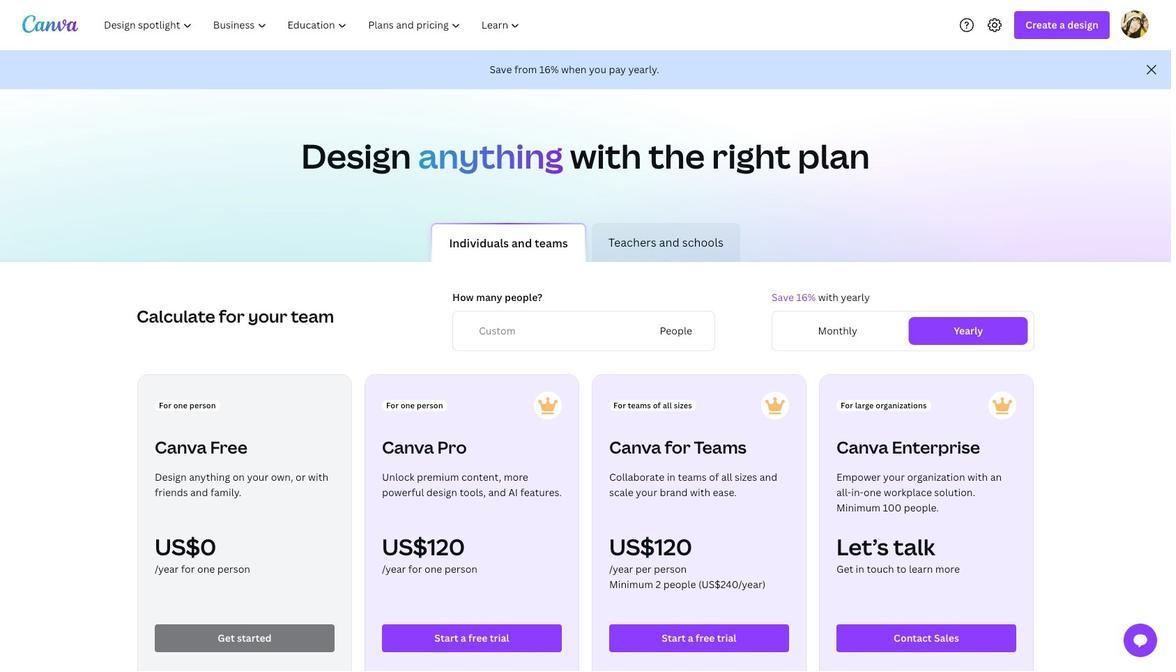 Task type: locate. For each thing, give the bounding box(es) containing it.
option group
[[772, 311, 1035, 351]]

tab panel
[[0, 279, 1171, 671]]

open chat image
[[1132, 632, 1149, 649]]



Task type: describe. For each thing, give the bounding box(es) containing it.
Custom text field
[[479, 323, 645, 339]]

top level navigation element
[[95, 11, 532, 39]]

stephanie aranda image
[[1121, 10, 1149, 38]]



Task type: vqa. For each thing, say whether or not it's contained in the screenshot.
James Peterson icon
no



